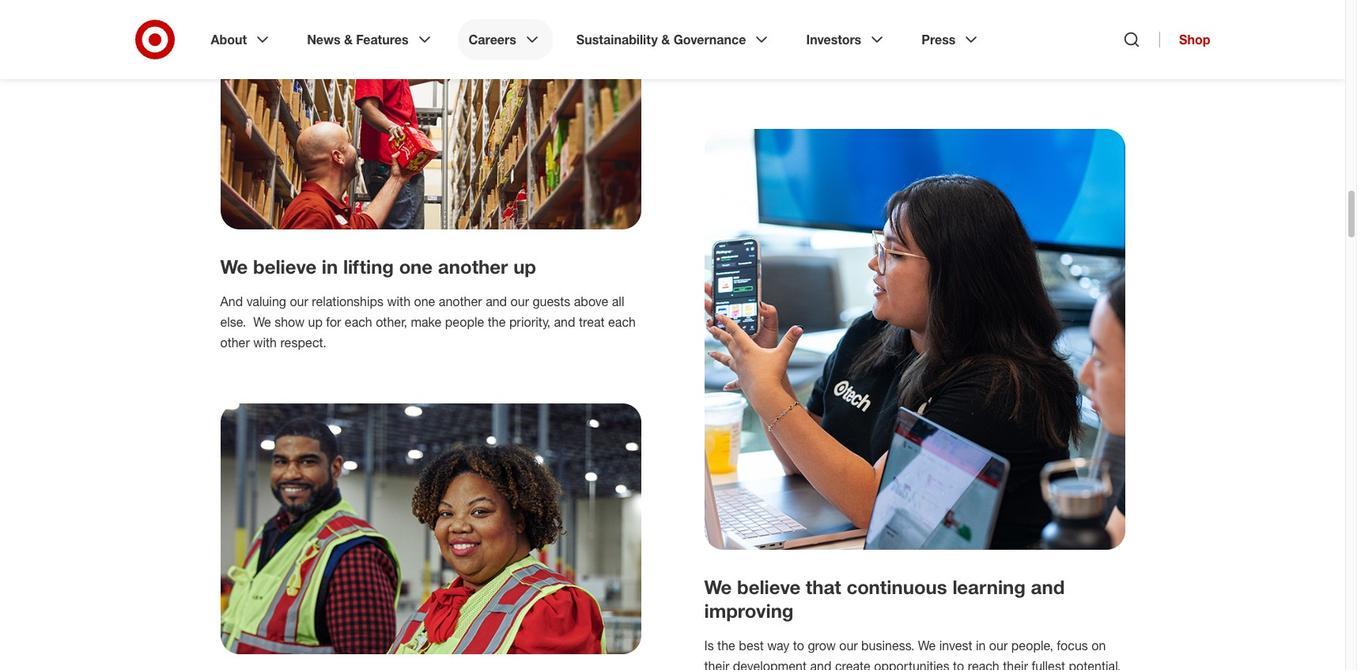 Task type: locate. For each thing, give the bounding box(es) containing it.
1 horizontal spatial in
[[976, 637, 986, 653]]

relationships
[[312, 293, 384, 309]]

in left lifting
[[322, 255, 338, 278]]

that
[[806, 575, 841, 599]]

sustainability & governance
[[577, 32, 746, 47]]

the inside is the best way to grow our business. we invest in our people, focus on their development and create opportunities to reach their fullest potential.
[[718, 637, 736, 653]]

improving
[[704, 599, 794, 622]]

in
[[322, 255, 338, 278], [976, 637, 986, 653]]

to right way
[[793, 637, 804, 653]]

up
[[514, 255, 536, 278], [308, 314, 323, 330]]

& right news
[[344, 32, 353, 47]]

one right lifting
[[399, 255, 433, 278]]

we believe in lifting one another up
[[220, 255, 536, 278]]

to
[[793, 637, 804, 653], [953, 658, 965, 670]]

grow
[[808, 637, 836, 653]]

continuous
[[847, 575, 947, 599]]

2 horizontal spatial we
[[918, 637, 936, 653]]

1 horizontal spatial the
[[718, 637, 736, 653]]

the right is
[[718, 637, 736, 653]]

governance
[[674, 32, 746, 47]]

their down people,
[[1003, 658, 1028, 670]]

and right learning
[[1031, 575, 1065, 599]]

fullest
[[1032, 658, 1066, 670]]

0 vertical spatial up
[[514, 255, 536, 278]]

respect.
[[280, 334, 326, 350]]

with right other at the left of page
[[253, 334, 277, 350]]

up left for
[[308, 314, 323, 330]]

is
[[704, 637, 714, 653]]

believe inside we believe that continuous learning and improving
[[737, 575, 801, 599]]

and inside is the best way to grow our business. we invest in our people, focus on their development and create opportunities to reach their fullest potential.
[[810, 658, 832, 670]]

we up and
[[220, 255, 248, 278]]

1 their from the left
[[704, 658, 730, 670]]

investors link
[[795, 19, 898, 60]]

0 vertical spatial we
[[220, 255, 248, 278]]

one
[[399, 255, 433, 278], [414, 293, 435, 309]]

our
[[290, 293, 308, 309], [511, 293, 529, 309], [839, 637, 858, 653], [989, 637, 1008, 653]]

1 vertical spatial to
[[953, 658, 965, 670]]

in up reach on the bottom of the page
[[976, 637, 986, 653]]

we
[[220, 255, 248, 278], [704, 575, 732, 599], [918, 637, 936, 653]]

another
[[438, 255, 508, 278], [439, 293, 482, 309]]

1 vertical spatial in
[[976, 637, 986, 653]]

and left guests
[[486, 293, 507, 309]]

potential.
[[1069, 658, 1121, 670]]

0 vertical spatial with
[[387, 293, 411, 309]]

their down is
[[704, 658, 730, 670]]

the
[[488, 314, 506, 330], [718, 637, 736, 653]]

the right the people
[[488, 314, 506, 330]]

we for we believe that continuous learning and improving
[[704, 575, 732, 599]]

with
[[387, 293, 411, 309], [253, 334, 277, 350]]

0 horizontal spatial with
[[253, 334, 277, 350]]

0 vertical spatial in
[[322, 255, 338, 278]]

1 vertical spatial another
[[439, 293, 482, 309]]

one inside and valuing our relationships with one another and our guests above all else.  we show up for each other, make people the priority, and treat each other with respect.
[[414, 293, 435, 309]]

to down invest
[[953, 658, 965, 670]]

we up opportunities
[[918, 637, 936, 653]]

valuing
[[247, 293, 286, 309]]

their
[[704, 658, 730, 670], [1003, 658, 1028, 670]]

investors
[[806, 32, 862, 47]]

1 vertical spatial believe
[[737, 575, 801, 599]]

each
[[345, 314, 372, 330], [608, 314, 636, 330]]

1 horizontal spatial we
[[704, 575, 732, 599]]

0 vertical spatial one
[[399, 255, 433, 278]]

2 vertical spatial we
[[918, 637, 936, 653]]

1 vertical spatial the
[[718, 637, 736, 653]]

we inside is the best way to grow our business. we invest in our people, focus on their development and create opportunities to reach their fullest potential.
[[918, 637, 936, 653]]

& left governance
[[662, 32, 670, 47]]

&
[[344, 32, 353, 47], [662, 32, 670, 47]]

0 horizontal spatial we
[[220, 255, 248, 278]]

and down grow
[[810, 658, 832, 670]]

lifting
[[343, 255, 394, 278]]

and inside we believe that continuous learning and improving
[[1031, 575, 1065, 599]]

we up is
[[704, 575, 732, 599]]

1 vertical spatial one
[[414, 293, 435, 309]]

0 horizontal spatial &
[[344, 32, 353, 47]]

we for we believe in lifting one another up
[[220, 255, 248, 278]]

with up the "other,"
[[387, 293, 411, 309]]

one up make
[[414, 293, 435, 309]]

press link
[[911, 19, 992, 60]]

& for sustainability
[[662, 32, 670, 47]]

believe up valuing
[[253, 255, 317, 278]]

we believe that continuous learning and improving
[[704, 575, 1065, 622]]

0 horizontal spatial the
[[488, 314, 506, 330]]

and
[[486, 293, 507, 309], [554, 314, 575, 330], [1031, 575, 1065, 599], [810, 658, 832, 670]]

about
[[211, 32, 247, 47]]

up up guests
[[514, 255, 536, 278]]

1 horizontal spatial with
[[387, 293, 411, 309]]

0 vertical spatial believe
[[253, 255, 317, 278]]

on
[[1092, 637, 1106, 653]]

1 horizontal spatial believe
[[737, 575, 801, 599]]

1 & from the left
[[344, 32, 353, 47]]

0 horizontal spatial their
[[704, 658, 730, 670]]

1 horizontal spatial each
[[608, 314, 636, 330]]

believe for that
[[737, 575, 801, 599]]

1 horizontal spatial their
[[1003, 658, 1028, 670]]

about link
[[200, 19, 283, 60]]

1 vertical spatial we
[[704, 575, 732, 599]]

believe for in
[[253, 255, 317, 278]]

0 vertical spatial to
[[793, 637, 804, 653]]

1 vertical spatial with
[[253, 334, 277, 350]]

0 vertical spatial another
[[438, 255, 508, 278]]

0 vertical spatial the
[[488, 314, 506, 330]]

each down relationships
[[345, 314, 372, 330]]

1 horizontal spatial &
[[662, 32, 670, 47]]

0 horizontal spatial up
[[308, 314, 323, 330]]

all
[[612, 293, 625, 309]]

we inside we believe that continuous learning and improving
[[704, 575, 732, 599]]

2 & from the left
[[662, 32, 670, 47]]

believe left that
[[737, 575, 801, 599]]

0 horizontal spatial believe
[[253, 255, 317, 278]]

1 vertical spatial up
[[308, 314, 323, 330]]

shop link
[[1160, 32, 1211, 47]]

priority,
[[509, 314, 551, 330]]

0 horizontal spatial each
[[345, 314, 372, 330]]

sustainability & governance link
[[565, 19, 783, 60]]

0 horizontal spatial in
[[322, 255, 338, 278]]

our up reach on the bottom of the page
[[989, 637, 1008, 653]]

each down all on the left of page
[[608, 314, 636, 330]]

believe
[[253, 255, 317, 278], [737, 575, 801, 599]]



Task type: describe. For each thing, give the bounding box(es) containing it.
make
[[411, 314, 442, 330]]

and
[[220, 293, 243, 309]]

our up create
[[839, 637, 858, 653]]

shop
[[1180, 32, 1211, 47]]

and valuing our relationships with one another and our guests above all else.  we show up for each other, make people the priority, and treat each other with respect.
[[220, 293, 636, 350]]

invest
[[940, 637, 973, 653]]

is the best way to grow our business. we invest in our people, focus on their development and create opportunities to reach their fullest potential.
[[704, 637, 1125, 670]]

careers
[[469, 32, 516, 47]]

guests
[[533, 293, 571, 309]]

in inside is the best way to grow our business. we invest in our people, focus on their development and create opportunities to reach their fullest potential.
[[976, 637, 986, 653]]

1 horizontal spatial up
[[514, 255, 536, 278]]

opportunities
[[874, 658, 950, 670]]

another inside and valuing our relationships with one another and our guests above all else.  we show up for each other, make people the priority, and treat each other with respect.
[[439, 293, 482, 309]]

other,
[[376, 314, 407, 330]]

2 their from the left
[[1003, 658, 1028, 670]]

features
[[356, 32, 409, 47]]

people,
[[1012, 637, 1054, 653]]

2 each from the left
[[608, 314, 636, 330]]

reach
[[968, 658, 1000, 670]]

development
[[733, 658, 807, 670]]

0 horizontal spatial to
[[793, 637, 804, 653]]

for
[[326, 314, 341, 330]]

business.
[[862, 637, 915, 653]]

1 horizontal spatial to
[[953, 658, 965, 670]]

way
[[767, 637, 790, 653]]

and down guests
[[554, 314, 575, 330]]

show
[[275, 314, 305, 330]]

news & features link
[[296, 19, 445, 60]]

1 each from the left
[[345, 314, 372, 330]]

other
[[220, 334, 250, 350]]

news
[[307, 32, 341, 47]]

people
[[445, 314, 484, 330]]

news & features
[[307, 32, 409, 47]]

careers link
[[458, 19, 553, 60]]

else.
[[220, 314, 246, 330]]

the inside and valuing our relationships with one another and our guests above all else.  we show up for each other, make people the priority, and treat each other with respect.
[[488, 314, 506, 330]]

create
[[835, 658, 871, 670]]

treat
[[579, 314, 605, 330]]

press
[[922, 32, 956, 47]]

sustainability
[[577, 32, 658, 47]]

focus
[[1057, 637, 1088, 653]]

best
[[739, 637, 764, 653]]

learning
[[953, 575, 1026, 599]]

our up priority,
[[511, 293, 529, 309]]

above
[[574, 293, 609, 309]]

& for news
[[344, 32, 353, 47]]

our up show
[[290, 293, 308, 309]]

up inside and valuing our relationships with one another and our guests above all else.  we show up for each other, make people the priority, and treat each other with respect.
[[308, 314, 323, 330]]



Task type: vqa. For each thing, say whether or not it's contained in the screenshot.
up to the bottom
yes



